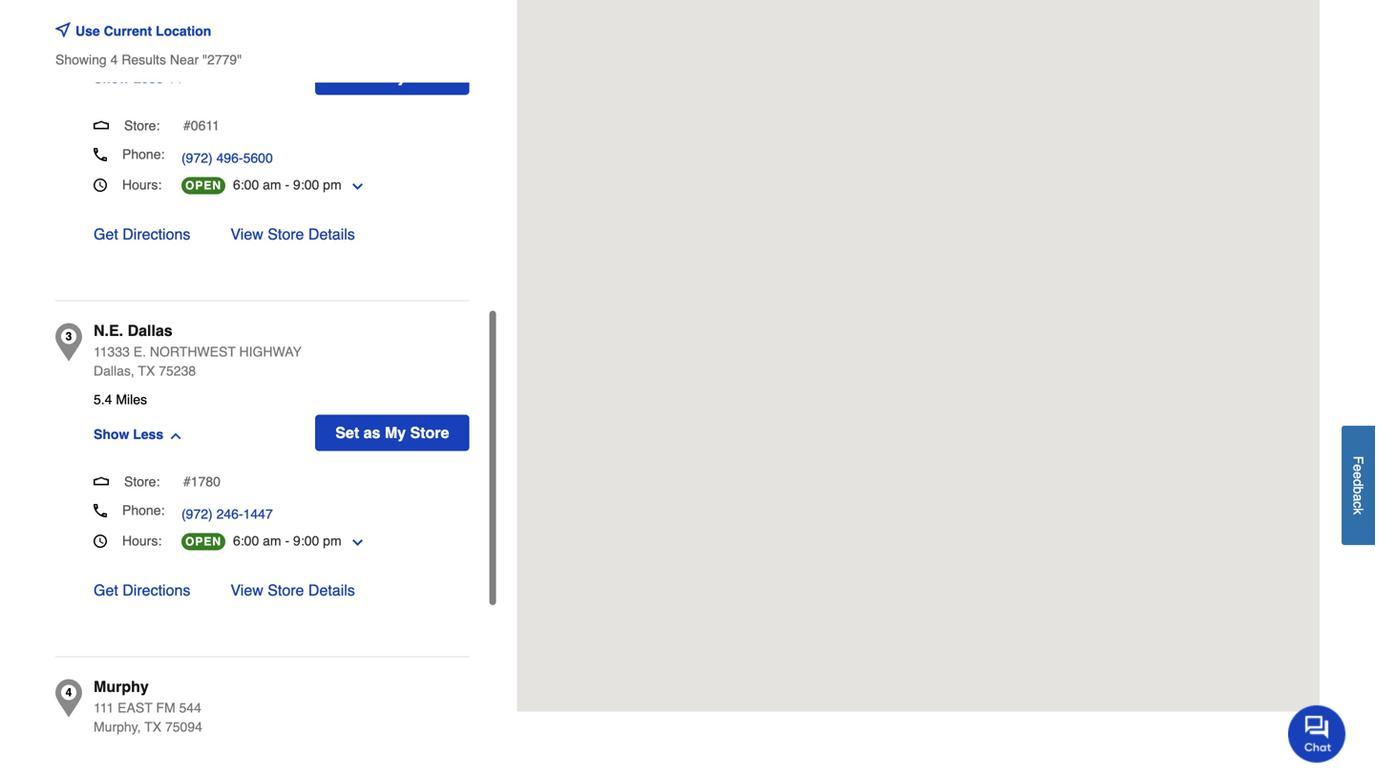 Task type: describe. For each thing, give the bounding box(es) containing it.
pagoda image
[[94, 118, 109, 133]]

murphy,
[[94, 720, 141, 735]]

history image
[[94, 535, 107, 548]]

get directions for (972) 246-1447
[[94, 582, 190, 600]]

chat invite button image
[[1289, 705, 1347, 763]]

as for second set as my store button from the bottom of the page
[[364, 68, 381, 86]]

(972) 246-1447 link
[[182, 505, 273, 524]]

544
[[179, 701, 201, 716]]

hours : for (972) 496-5600
[[122, 177, 162, 193]]

my for 2nd set as my store button
[[385, 424, 406, 442]]

- for 5600
[[285, 177, 290, 193]]

show for 2nd set as my store button
[[94, 427, 129, 442]]

"2779"
[[203, 52, 242, 67]]

murphy link
[[94, 676, 149, 699]]

am for (972) 246-1447
[[263, 534, 281, 549]]

store: for #0611
[[124, 118, 160, 133]]

k
[[1352, 508, 1367, 515]]

f e e d b a c k button
[[1342, 426, 1376, 545]]

phone image
[[94, 148, 107, 161]]

pm for (972) 496-5600
[[323, 177, 342, 193]]

get for (972) 496-5600
[[94, 225, 118, 243]]

show for second set as my store button from the bottom of the page
[[94, 71, 129, 86]]

details for (972) 246-1447
[[309, 582, 355, 600]]

246-
[[216, 507, 243, 522]]

store: for #1780
[[124, 474, 160, 490]]

pm for (972) 246-1447
[[323, 534, 342, 549]]

fm
[[156, 701, 175, 716]]

dallas,
[[94, 364, 135, 379]]

directions for (972) 496-5600
[[123, 225, 190, 243]]

1 e from the top
[[1352, 465, 1367, 472]]

northwest
[[150, 344, 236, 360]]

am for (972) 496-5600
[[263, 177, 281, 193]]

get directions for (972) 496-5600
[[94, 225, 190, 243]]

n.e. dallas 11333 e. northwest highway dallas, tx 75238
[[94, 322, 302, 379]]

111
[[94, 701, 114, 716]]

history image
[[94, 179, 107, 192]]

hours : for (972) 246-1447
[[122, 534, 162, 549]]

1 vertical spatial 4
[[66, 687, 72, 700]]

1447
[[243, 507, 273, 522]]

(972) 246-1447
[[182, 507, 273, 522]]

gps image
[[55, 22, 71, 37]]

less for 2nd set as my store button
[[133, 427, 164, 442]]

use current location
[[75, 23, 211, 39]]

#1780
[[183, 474, 221, 490]]

75094
[[165, 720, 202, 735]]

6:00 am - 9:00 pm for 1447
[[233, 534, 342, 549]]

hours for (972) 246-1447
[[122, 534, 158, 549]]

5.4 miles
[[94, 392, 147, 408]]

6:00 for 496-
[[233, 177, 259, 193]]

phone: for (972) 496-5600
[[122, 147, 165, 162]]

5600
[[243, 150, 273, 166]]

2 set as my store button from the top
[[316, 415, 470, 451]]

use
[[75, 23, 100, 39]]

11333
[[94, 344, 130, 360]]

b
[[1352, 487, 1367, 494]]

set as my store for 2nd set as my store button
[[336, 424, 449, 442]]

1 horizontal spatial 4
[[110, 52, 118, 67]]

2 e from the top
[[1352, 472, 1367, 479]]

phone: for (972) 246-1447
[[122, 503, 165, 518]]

: for (972) 496-5600
[[158, 177, 162, 193]]

6:00 am - 9:00 pm for 5600
[[233, 177, 342, 193]]

east
[[118, 701, 153, 716]]

9:00 for (972) 496-5600
[[293, 177, 319, 193]]

1 show less from the top
[[94, 71, 164, 86]]

2 show less from the top
[[94, 427, 164, 442]]

75238
[[159, 364, 196, 379]]

tx inside n.e. dallas 11333 e. northwest highway dallas, tx 75238
[[138, 364, 155, 379]]

#0611
[[183, 118, 220, 133]]

(972) for (972) 496-5600
[[182, 150, 213, 166]]

open for 246-
[[185, 536, 222, 549]]



Task type: vqa. For each thing, say whether or not it's contained in the screenshot.
tree
no



Task type: locate. For each thing, give the bounding box(es) containing it.
0 vertical spatial get directions link
[[94, 223, 190, 246]]

2 phone: from the top
[[122, 503, 165, 518]]

0 vertical spatial -
[[285, 177, 290, 193]]

0 vertical spatial show less
[[94, 71, 164, 86]]

1 vertical spatial (972)
[[182, 507, 213, 522]]

: right history icon on the left
[[158, 534, 162, 549]]

pagoda image
[[94, 474, 109, 489]]

3
[[66, 330, 72, 343]]

phone: right phone image
[[122, 147, 165, 162]]

n.e.
[[94, 322, 123, 340]]

store
[[410, 68, 449, 86], [268, 225, 304, 243], [410, 424, 449, 442], [268, 582, 304, 600]]

2 details from the top
[[309, 582, 355, 600]]

:
[[158, 177, 162, 193], [158, 534, 162, 549]]

4 left murphy link on the left of the page
[[66, 687, 72, 700]]

4
[[110, 52, 118, 67], [66, 687, 72, 700]]

e up b
[[1352, 472, 1367, 479]]

1 store: from the top
[[124, 118, 160, 133]]

2 open from the top
[[185, 536, 222, 549]]

: for (972) 246-1447
[[158, 534, 162, 549]]

1 6:00 am - 9:00 pm from the top
[[233, 177, 342, 193]]

1 vertical spatial 6:00 am - 9:00 pm
[[233, 534, 342, 549]]

details for (972) 496-5600
[[309, 225, 355, 243]]

0 vertical spatial view store details link
[[231, 223, 355, 246]]

less down miles
[[133, 427, 164, 442]]

0 vertical spatial as
[[364, 68, 381, 86]]

2 less from the top
[[133, 427, 164, 442]]

1 vertical spatial phone:
[[122, 503, 165, 518]]

e up d
[[1352, 465, 1367, 472]]

1 vertical spatial set
[[336, 424, 359, 442]]

get directions link
[[94, 223, 190, 246], [94, 579, 190, 602]]

0 vertical spatial directions
[[123, 225, 190, 243]]

2 as from the top
[[364, 424, 381, 442]]

hours : right history icon on the left
[[122, 534, 162, 549]]

1 vertical spatial hours
[[122, 534, 158, 549]]

2 directions from the top
[[123, 582, 190, 600]]

0 vertical spatial store:
[[124, 118, 160, 133]]

0 vertical spatial details
[[309, 225, 355, 243]]

0 vertical spatial phone:
[[122, 147, 165, 162]]

show less down results
[[94, 71, 164, 86]]

open
[[185, 179, 222, 193], [185, 536, 222, 549]]

show down showing
[[94, 71, 129, 86]]

1 my from the top
[[385, 68, 406, 86]]

(972) 496-5600 link
[[182, 149, 273, 168]]

1 : from the top
[[158, 177, 162, 193]]

details
[[309, 225, 355, 243], [309, 582, 355, 600]]

view store details down the "5600" at the left top
[[231, 225, 355, 243]]

4 left results
[[110, 52, 118, 67]]

-
[[285, 177, 290, 193], [285, 534, 290, 549]]

less
[[133, 71, 164, 86], [133, 427, 164, 442]]

c
[[1352, 502, 1367, 508]]

current
[[104, 23, 152, 39]]

my
[[385, 68, 406, 86], [385, 424, 406, 442]]

miles
[[116, 392, 147, 408]]

get directions
[[94, 225, 190, 243], [94, 582, 190, 600]]

1 vertical spatial set as my store button
[[316, 415, 470, 451]]

1 6:00 from the top
[[233, 177, 259, 193]]

hours : right history image
[[122, 177, 162, 193]]

1 vertical spatial show
[[94, 427, 129, 442]]

tx down e.
[[138, 364, 155, 379]]

f e e d b a c k
[[1352, 456, 1367, 515]]

store:
[[124, 118, 160, 133], [124, 474, 160, 490]]

1 vertical spatial details
[[309, 582, 355, 600]]

(972)
[[182, 150, 213, 166], [182, 507, 213, 522]]

1 vertical spatial directions
[[123, 582, 190, 600]]

results
[[122, 52, 166, 67]]

0 vertical spatial get directions
[[94, 225, 190, 243]]

view store details link
[[231, 223, 355, 246], [231, 579, 355, 602]]

2 6:00 from the top
[[233, 534, 259, 549]]

1 set as my store button from the top
[[316, 59, 470, 95]]

1 vertical spatial view store details
[[231, 582, 355, 600]]

set as my store
[[336, 68, 449, 86], [336, 424, 449, 442]]

9:00
[[293, 177, 319, 193], [293, 534, 319, 549]]

am
[[263, 177, 281, 193], [263, 534, 281, 549]]

1 as from the top
[[364, 68, 381, 86]]

(972) left 496-
[[182, 150, 213, 166]]

showing
[[55, 52, 107, 67]]

get directions link down history image
[[94, 223, 190, 246]]

6:00 am - 9:00 pm
[[233, 177, 342, 193], [233, 534, 342, 549]]

hours :
[[122, 177, 162, 193], [122, 534, 162, 549]]

1 hours from the top
[[122, 177, 158, 193]]

9:00 for (972) 246-1447
[[293, 534, 319, 549]]

(972) 496-5600
[[182, 150, 273, 166]]

0 vertical spatial tx
[[138, 364, 155, 379]]

near
[[170, 52, 199, 67]]

2 set as my store from the top
[[336, 424, 449, 442]]

1 - from the top
[[285, 177, 290, 193]]

0 vertical spatial open
[[185, 179, 222, 193]]

tx
[[138, 364, 155, 379], [145, 720, 162, 735]]

view store details
[[231, 225, 355, 243], [231, 582, 355, 600]]

hours right history icon on the left
[[122, 534, 158, 549]]

as
[[364, 68, 381, 86], [364, 424, 381, 442]]

2 hours : from the top
[[122, 534, 162, 549]]

0 vertical spatial show
[[94, 71, 129, 86]]

phone image
[[94, 504, 107, 518]]

location
[[156, 23, 211, 39]]

view
[[231, 225, 263, 243], [231, 582, 263, 600]]

1 vertical spatial :
[[158, 534, 162, 549]]

(972) inside "link"
[[182, 507, 213, 522]]

0 horizontal spatial 4
[[66, 687, 72, 700]]

1 vertical spatial get
[[94, 582, 118, 600]]

0 vertical spatial view
[[231, 225, 263, 243]]

1 vertical spatial store:
[[124, 474, 160, 490]]

show
[[94, 71, 129, 86], [94, 427, 129, 442]]

1 set as my store from the top
[[336, 68, 449, 86]]

showing                                      4                                     results near "2779"
[[55, 52, 242, 67]]

view for 246-
[[231, 582, 263, 600]]

1 vertical spatial my
[[385, 424, 406, 442]]

1 view store details link from the top
[[231, 223, 355, 246]]

view store details link for (972) 246-1447
[[231, 579, 355, 602]]

set for 2nd set as my store button
[[336, 424, 359, 442]]

d
[[1352, 479, 1367, 487]]

1 vertical spatial pm
[[323, 534, 342, 549]]

set as my store for second set as my store button from the bottom of the page
[[336, 68, 449, 86]]

1 vertical spatial as
[[364, 424, 381, 442]]

1 9:00 from the top
[[293, 177, 319, 193]]

1 set from the top
[[336, 68, 359, 86]]

phone:
[[122, 147, 165, 162], [122, 503, 165, 518]]

2 - from the top
[[285, 534, 290, 549]]

get for (972) 246-1447
[[94, 582, 118, 600]]

1 vertical spatial 6:00
[[233, 534, 259, 549]]

1 pm from the top
[[323, 177, 342, 193]]

f
[[1352, 456, 1367, 465]]

1 directions from the top
[[123, 225, 190, 243]]

496-
[[216, 150, 243, 166]]

2 : from the top
[[158, 534, 162, 549]]

directions
[[123, 225, 190, 243], [123, 582, 190, 600]]

2 9:00 from the top
[[293, 534, 319, 549]]

am down the "5600" at the left top
[[263, 177, 281, 193]]

1 (972) from the top
[[182, 150, 213, 166]]

2 view store details link from the top
[[231, 579, 355, 602]]

open down the (972) 496-5600
[[185, 179, 222, 193]]

get
[[94, 225, 118, 243], [94, 582, 118, 600]]

0 vertical spatial view store details
[[231, 225, 355, 243]]

0 vertical spatial 6:00
[[233, 177, 259, 193]]

set as my store button
[[316, 59, 470, 95], [316, 415, 470, 451]]

1 vertical spatial 9:00
[[293, 534, 319, 549]]

2 view store details from the top
[[231, 582, 355, 600]]

(972) left 246-
[[182, 507, 213, 522]]

my for second set as my store button from the bottom of the page
[[385, 68, 406, 86]]

1 get directions from the top
[[94, 225, 190, 243]]

1 open from the top
[[185, 179, 222, 193]]

store: right pagoda image
[[124, 118, 160, 133]]

1 view from the top
[[231, 225, 263, 243]]

hours for (972) 496-5600
[[122, 177, 158, 193]]

hours
[[122, 177, 158, 193], [122, 534, 158, 549]]

view for 496-
[[231, 225, 263, 243]]

6:00
[[233, 177, 259, 193], [233, 534, 259, 549]]

pm
[[323, 177, 342, 193], [323, 534, 342, 549]]

tx down fm
[[145, 720, 162, 735]]

0 vertical spatial 6:00 am - 9:00 pm
[[233, 177, 342, 193]]

view store details link down 1447
[[231, 579, 355, 602]]

1 vertical spatial tx
[[145, 720, 162, 735]]

6:00 for 246-
[[233, 534, 259, 549]]

1 vertical spatial get directions
[[94, 582, 190, 600]]

less down showing                                      4                                     results near "2779"
[[133, 71, 164, 86]]

tx inside murphy 111 east fm 544 murphy, tx 75094
[[145, 720, 162, 735]]

1 vertical spatial -
[[285, 534, 290, 549]]

get directions link for (972) 246-1447
[[94, 579, 190, 602]]

view down 1447
[[231, 582, 263, 600]]

view store details link down the "5600" at the left top
[[231, 223, 355, 246]]

directions for (972) 246-1447
[[123, 582, 190, 600]]

1 vertical spatial view store details link
[[231, 579, 355, 602]]

0 vertical spatial (972)
[[182, 150, 213, 166]]

2 6:00 am - 9:00 pm from the top
[[233, 534, 342, 549]]

0 vertical spatial hours :
[[122, 177, 162, 193]]

view store details down 1447
[[231, 582, 355, 600]]

e.
[[134, 344, 146, 360]]

view store details for (972) 246-1447
[[231, 582, 355, 600]]

get directions link down history icon on the left
[[94, 579, 190, 602]]

0 vertical spatial my
[[385, 68, 406, 86]]

0 vertical spatial set as my store button
[[316, 59, 470, 95]]

show less down miles
[[94, 427, 164, 442]]

2 am from the top
[[263, 534, 281, 549]]

(972) for (972) 246-1447
[[182, 507, 213, 522]]

2 get from the top
[[94, 582, 118, 600]]

6:00 am - 9:00 pm down the "5600" at the left top
[[233, 177, 342, 193]]

0 vertical spatial 4
[[110, 52, 118, 67]]

view store details for (972) 496-5600
[[231, 225, 355, 243]]

1 vertical spatial show less
[[94, 427, 164, 442]]

1 show from the top
[[94, 71, 129, 86]]

1 less from the top
[[133, 71, 164, 86]]

: right history image
[[158, 177, 162, 193]]

hours right history image
[[122, 177, 158, 193]]

6:00 down the "5600" at the left top
[[233, 177, 259, 193]]

highway
[[239, 344, 302, 360]]

dallas
[[128, 322, 173, 340]]

1 vertical spatial hours :
[[122, 534, 162, 549]]

0 vertical spatial am
[[263, 177, 281, 193]]

1 phone: from the top
[[122, 147, 165, 162]]

a
[[1352, 494, 1367, 502]]

1 details from the top
[[309, 225, 355, 243]]

am down 1447
[[263, 534, 281, 549]]

murphy
[[94, 678, 149, 696]]

set for second set as my store button from the bottom of the page
[[336, 68, 359, 86]]

show less
[[94, 71, 164, 86], [94, 427, 164, 442]]

0 vertical spatial less
[[133, 71, 164, 86]]

0 vertical spatial set
[[336, 68, 359, 86]]

1 vertical spatial less
[[133, 427, 164, 442]]

0 vertical spatial 9:00
[[293, 177, 319, 193]]

use current location button
[[75, 10, 242, 52]]

view down the "5600" at the left top
[[231, 225, 263, 243]]

get directions down history icon on the left
[[94, 582, 190, 600]]

1 vertical spatial open
[[185, 536, 222, 549]]

1 view store details from the top
[[231, 225, 355, 243]]

show down 5.4
[[94, 427, 129, 442]]

store: right pagoda icon
[[124, 474, 160, 490]]

1 hours : from the top
[[122, 177, 162, 193]]

1 vertical spatial set as my store
[[336, 424, 449, 442]]

6:00 down 1447
[[233, 534, 259, 549]]

1 get from the top
[[94, 225, 118, 243]]

- for 1447
[[285, 534, 290, 549]]

get directions down history image
[[94, 225, 190, 243]]

e
[[1352, 465, 1367, 472], [1352, 472, 1367, 479]]

1 vertical spatial view
[[231, 582, 263, 600]]

2 get directions from the top
[[94, 582, 190, 600]]

get directions link for (972) 496-5600
[[94, 223, 190, 246]]

view store details link for (972) 496-5600
[[231, 223, 355, 246]]

2 my from the top
[[385, 424, 406, 442]]

1 get directions link from the top
[[94, 223, 190, 246]]

0 vertical spatial :
[[158, 177, 162, 193]]

1 vertical spatial get directions link
[[94, 579, 190, 602]]

0 vertical spatial hours
[[122, 177, 158, 193]]

2 set from the top
[[336, 424, 359, 442]]

2 (972) from the top
[[182, 507, 213, 522]]

set
[[336, 68, 359, 86], [336, 424, 359, 442]]

2 view from the top
[[231, 582, 263, 600]]

2 hours from the top
[[122, 534, 158, 549]]

0 vertical spatial pm
[[323, 177, 342, 193]]

1 vertical spatial am
[[263, 534, 281, 549]]

open for 496-
[[185, 179, 222, 193]]

phone: right phone icon in the bottom left of the page
[[122, 503, 165, 518]]

n.e. dallas link
[[94, 320, 173, 343]]

2 get directions link from the top
[[94, 579, 190, 602]]

2 pm from the top
[[323, 534, 342, 549]]

less for second set as my store button from the bottom of the page
[[133, 71, 164, 86]]

as for 2nd set as my store button
[[364, 424, 381, 442]]

6:00 am - 9:00 pm down 1447
[[233, 534, 342, 549]]

2 store: from the top
[[124, 474, 160, 490]]

0 vertical spatial get
[[94, 225, 118, 243]]

get down history image
[[94, 225, 118, 243]]

1 am from the top
[[263, 177, 281, 193]]

0 vertical spatial set as my store
[[336, 68, 449, 86]]

5.4
[[94, 392, 112, 408]]

open down the "(972) 246-1447"
[[185, 536, 222, 549]]

murphy 111 east fm 544 murphy, tx 75094
[[94, 678, 202, 735]]

2 show from the top
[[94, 427, 129, 442]]

get down history icon on the left
[[94, 582, 118, 600]]



